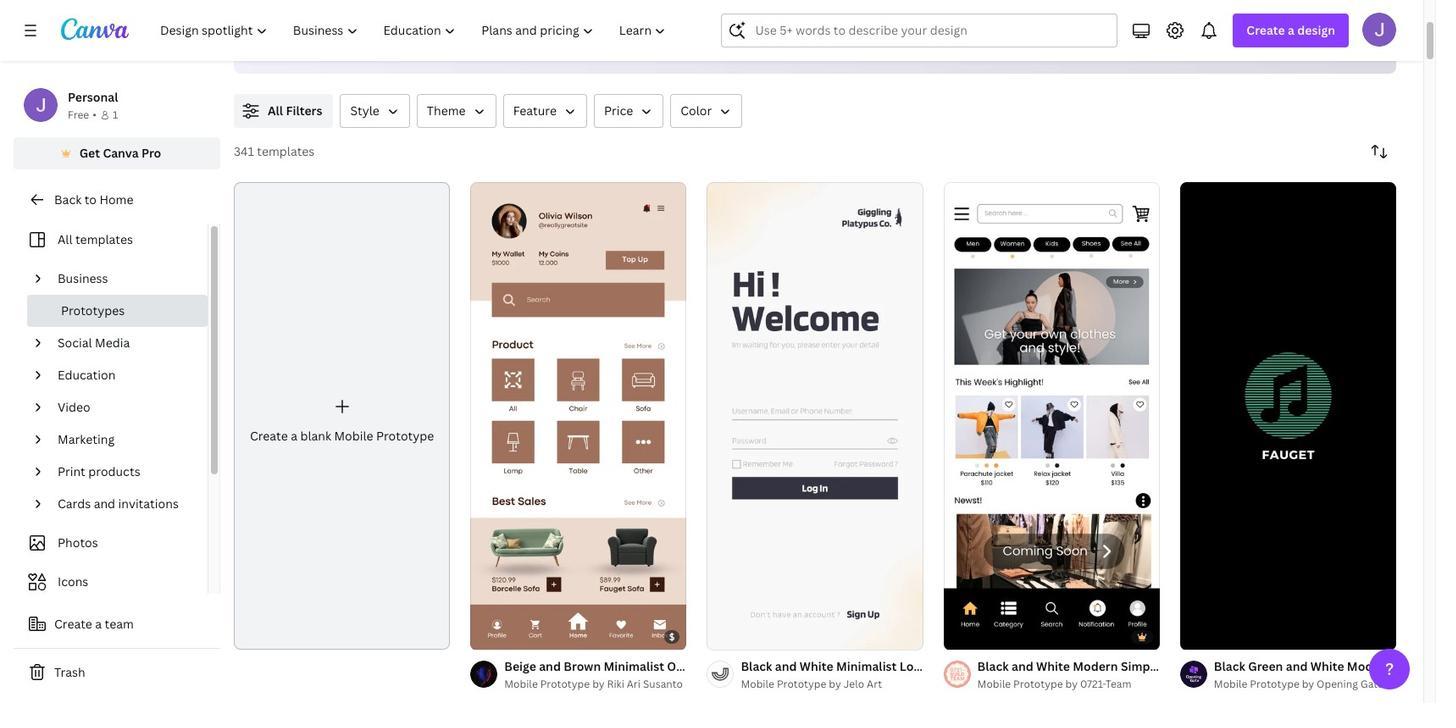 Task type: describe. For each thing, give the bounding box(es) containing it.
team
[[105, 616, 134, 632]]

341 templates
[[234, 143, 315, 159]]

black and white minimalist login page wireframe mobile ui prototype image
[[707, 182, 923, 650]]

gate
[[1361, 677, 1384, 691]]

prototype for mobile prototype by jelo art
[[777, 677, 826, 691]]

cards
[[58, 496, 91, 512]]

pro
[[141, 145, 161, 161]]

blank
[[300, 428, 331, 444]]

back to home link
[[14, 183, 220, 217]]

all templates
[[58, 231, 133, 247]]

black and white modern simple fashion product mobile prototype image
[[944, 182, 1160, 650]]

photos
[[58, 535, 98, 551]]

team
[[1106, 677, 1132, 691]]

jelo
[[844, 677, 864, 691]]

free
[[68, 108, 89, 122]]

business link
[[51, 263, 197, 295]]

riki
[[607, 677, 624, 691]]

icons link
[[24, 566, 197, 598]]

feature button
[[503, 94, 587, 128]]

susanto
[[643, 677, 683, 691]]

templates for 341 templates
[[257, 143, 315, 159]]

mobile prototype by riki ari susanto
[[504, 677, 683, 691]]

prototype inside create a blank mobile prototype element
[[376, 428, 434, 444]]

create a blank mobile prototype link
[[234, 182, 450, 650]]

canva
[[103, 145, 139, 161]]

social
[[58, 335, 92, 351]]

theme button
[[417, 94, 496, 128]]

create a design button
[[1233, 14, 1349, 47]]

print products
[[58, 463, 140, 480]]

back to home
[[54, 191, 133, 208]]

education
[[58, 367, 115, 383]]

•
[[93, 108, 97, 122]]

1
[[113, 108, 118, 122]]

black green and white modern music login page wireframe mobile prototype image
[[1180, 182, 1396, 650]]

create a blank mobile prototype
[[250, 428, 434, 444]]

icons
[[58, 574, 88, 590]]

create a team
[[54, 616, 134, 632]]

print products link
[[51, 456, 197, 488]]

ari
[[627, 677, 641, 691]]

create for create a team
[[54, 616, 92, 632]]

media
[[95, 335, 130, 351]]

cards and invitations link
[[51, 488, 197, 520]]

personal
[[68, 89, 118, 105]]

beige and brown minimalist online shop menu furniture mobile prototype image
[[470, 182, 687, 650]]

create a team button
[[14, 607, 220, 641]]

get canva pro
[[79, 145, 161, 161]]

home
[[99, 191, 133, 208]]

get canva pro button
[[14, 137, 220, 169]]

all for all filters
[[268, 103, 283, 119]]

price button
[[594, 94, 664, 128]]

opening
[[1317, 677, 1358, 691]]

all filters button
[[234, 94, 333, 128]]

and
[[94, 496, 115, 512]]

jacob simon image
[[1362, 13, 1396, 47]]

invitations
[[118, 496, 179, 512]]

social media
[[58, 335, 130, 351]]

marketing link
[[51, 424, 197, 456]]

trash
[[54, 664, 85, 680]]

products
[[88, 463, 140, 480]]



Task type: locate. For each thing, give the bounding box(es) containing it.
create down icons
[[54, 616, 92, 632]]

0 vertical spatial create
[[1247, 22, 1285, 38]]

create left design
[[1247, 22, 1285, 38]]

2 horizontal spatial create
[[1247, 22, 1285, 38]]

print
[[58, 463, 85, 480]]

1 horizontal spatial create
[[250, 428, 288, 444]]

0 horizontal spatial templates
[[75, 231, 133, 247]]

prototype inside mobile prototype by jelo art link
[[777, 677, 826, 691]]

mobile
[[334, 428, 373, 444], [504, 677, 538, 691], [741, 677, 774, 691], [977, 677, 1011, 691], [1214, 677, 1248, 691]]

a inside button
[[95, 616, 102, 632]]

video
[[58, 399, 90, 415]]

by
[[592, 677, 605, 691], [829, 677, 841, 691], [1065, 677, 1078, 691], [1302, 677, 1314, 691]]

social media link
[[51, 327, 197, 359]]

all templates link
[[24, 224, 197, 256]]

style button
[[340, 94, 410, 128]]

mobile for mobile prototype by opening gate
[[1214, 677, 1248, 691]]

0 horizontal spatial create
[[54, 616, 92, 632]]

business
[[58, 270, 108, 286]]

a for design
[[1288, 22, 1295, 38]]

by left 0721-
[[1065, 677, 1078, 691]]

mobile prototype by riki ari susanto link
[[504, 676, 687, 693]]

1 mobile prototype templates image from the left
[[1035, 0, 1396, 74]]

by for opening
[[1302, 677, 1314, 691]]

1 by from the left
[[592, 677, 605, 691]]

color button
[[670, 94, 742, 128]]

all inside all templates link
[[58, 231, 72, 247]]

a inside dropdown button
[[1288, 22, 1295, 38]]

templates for all templates
[[75, 231, 133, 247]]

0721-
[[1080, 677, 1106, 691]]

prototype for mobile prototype by 0721-team
[[1013, 677, 1063, 691]]

a
[[1288, 22, 1295, 38], [291, 428, 297, 444], [95, 616, 102, 632]]

all down back at the top left of the page
[[58, 231, 72, 247]]

Sort by button
[[1362, 135, 1396, 169]]

price
[[604, 103, 633, 119]]

to
[[84, 191, 97, 208]]

style
[[350, 103, 379, 119]]

1 horizontal spatial a
[[291, 428, 297, 444]]

prototype inside mobile prototype by 0721-team link
[[1013, 677, 1063, 691]]

by for riki
[[592, 677, 605, 691]]

1 vertical spatial all
[[58, 231, 72, 247]]

0 vertical spatial templates
[[257, 143, 315, 159]]

0 horizontal spatial all
[[58, 231, 72, 247]]

theme
[[427, 103, 466, 119]]

2 horizontal spatial a
[[1288, 22, 1295, 38]]

a for team
[[95, 616, 102, 632]]

templates down back to home
[[75, 231, 133, 247]]

by left riki
[[592, 677, 605, 691]]

mobile for mobile prototype by riki ari susanto
[[504, 677, 538, 691]]

get
[[79, 145, 100, 161]]

a left team
[[95, 616, 102, 632]]

None search field
[[721, 14, 1118, 47]]

1 horizontal spatial templates
[[257, 143, 315, 159]]

prototype for mobile prototype by riki ari susanto
[[540, 677, 590, 691]]

by left jelo
[[829, 677, 841, 691]]

create a blank mobile prototype element
[[234, 182, 450, 650]]

Search search field
[[755, 14, 1107, 47]]

341
[[234, 143, 254, 159]]

all for all templates
[[58, 231, 72, 247]]

create a design
[[1247, 22, 1335, 38]]

templates
[[257, 143, 315, 159], [75, 231, 133, 247]]

create inside button
[[54, 616, 92, 632]]

2 mobile prototype templates image from the left
[[1173, 0, 1258, 28]]

mobile for mobile prototype by jelo art
[[741, 677, 774, 691]]

2 vertical spatial create
[[54, 616, 92, 632]]

1 vertical spatial create
[[250, 428, 288, 444]]

create for create a design
[[1247, 22, 1285, 38]]

1 horizontal spatial all
[[268, 103, 283, 119]]

3 by from the left
[[1065, 677, 1078, 691]]

mobile prototype by jelo art link
[[741, 676, 923, 693]]

by for jelo
[[829, 677, 841, 691]]

video link
[[51, 391, 197, 424]]

a for blank
[[291, 428, 297, 444]]

feature
[[513, 103, 557, 119]]

create inside dropdown button
[[1247, 22, 1285, 38]]

by for 0721-
[[1065, 677, 1078, 691]]

all inside the all filters button
[[268, 103, 283, 119]]

prototype inside mobile prototype by opening gate link
[[1250, 677, 1300, 691]]

prototype
[[376, 428, 434, 444], [540, 677, 590, 691], [777, 677, 826, 691], [1013, 677, 1063, 691], [1250, 677, 1300, 691]]

4 by from the left
[[1302, 677, 1314, 691]]

create for create a blank mobile prototype
[[250, 428, 288, 444]]

prototype for mobile prototype by opening gate
[[1250, 677, 1300, 691]]

create left blank
[[250, 428, 288, 444]]

$
[[669, 630, 675, 643]]

mobile for mobile prototype by 0721-team
[[977, 677, 1011, 691]]

mobile prototype by 0721-team
[[977, 677, 1132, 691]]

2 vertical spatial a
[[95, 616, 102, 632]]

prototype inside 'mobile prototype by riki ari susanto' link
[[540, 677, 590, 691]]

templates down the all filters button
[[257, 143, 315, 159]]

photos link
[[24, 527, 197, 559]]

0 horizontal spatial a
[[95, 616, 102, 632]]

prototypes
[[61, 302, 125, 319]]

marketing
[[58, 431, 114, 447]]

back
[[54, 191, 82, 208]]

all
[[268, 103, 283, 119], [58, 231, 72, 247]]

mobile prototype by 0721-team link
[[977, 676, 1160, 693]]

a left design
[[1288, 22, 1295, 38]]

a left blank
[[291, 428, 297, 444]]

by left opening
[[1302, 677, 1314, 691]]

mobile prototype templates image
[[1035, 0, 1396, 74], [1173, 0, 1258, 28]]

free •
[[68, 108, 97, 122]]

education link
[[51, 359, 197, 391]]

cards and invitations
[[58, 496, 179, 512]]

0 vertical spatial all
[[268, 103, 283, 119]]

1 vertical spatial templates
[[75, 231, 133, 247]]

1 vertical spatial a
[[291, 428, 297, 444]]

mobile prototype by jelo art
[[741, 677, 882, 691]]

art
[[867, 677, 882, 691]]

create
[[1247, 22, 1285, 38], [250, 428, 288, 444], [54, 616, 92, 632]]

0 vertical spatial a
[[1288, 22, 1295, 38]]

filters
[[286, 103, 322, 119]]

2 by from the left
[[829, 677, 841, 691]]

design
[[1297, 22, 1335, 38]]

all left filters
[[268, 103, 283, 119]]

mobile prototype by opening gate
[[1214, 677, 1384, 691]]

top level navigation element
[[149, 14, 681, 47]]

color
[[681, 103, 712, 119]]

mobile prototype by opening gate link
[[1214, 676, 1396, 693]]

trash link
[[14, 656, 220, 690]]

all filters
[[268, 103, 322, 119]]



Task type: vqa. For each thing, say whether or not it's contained in the screenshot.
CARDS AND INVITATIONS in the bottom of the page
yes



